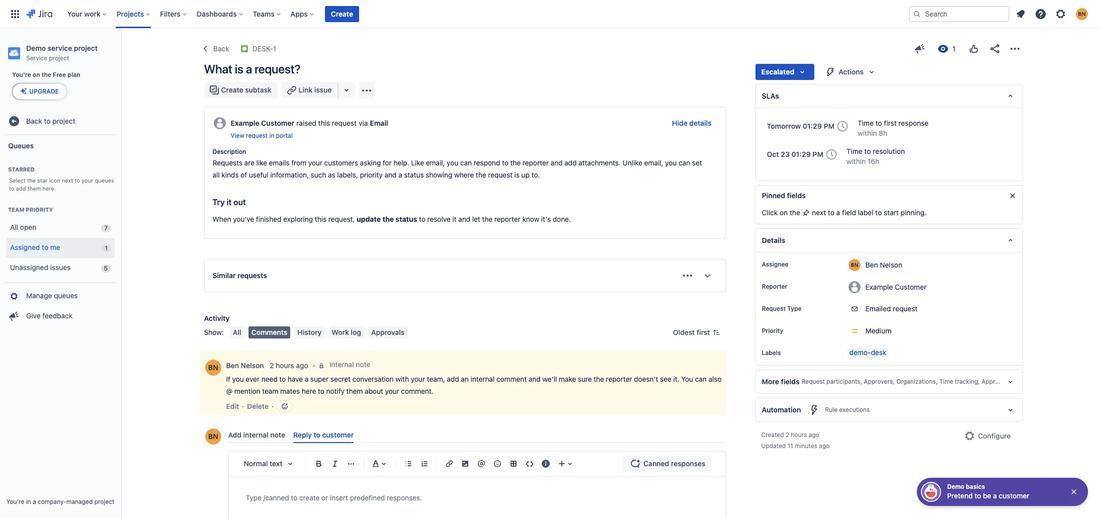 Task type: describe. For each thing, give the bounding box(es) containing it.
tomorrow
[[767, 122, 801, 130]]

canned responses button
[[624, 456, 712, 472]]

a inside demo basics pretend to be a customer
[[993, 492, 997, 500]]

approvals button
[[368, 327, 408, 339]]

add
[[228, 431, 242, 439]]

can inside if you ever need to have a super secret conversation with your team, add an internal comment and we'll make sure the reporter doesn't see it. you can also @ mention team mates here to notify them about your comment.
[[695, 375, 707, 383]]

link image
[[443, 458, 455, 470]]

1 email, from the left
[[426, 159, 445, 167]]

tab list containing add internal note
[[224, 427, 730, 443]]

time inside more fields request participants, approvers, organizations, time tracking, approver groups, components, due date,
[[940, 378, 954, 386]]

your profile and settings image
[[1076, 8, 1088, 20]]

free
[[53, 71, 66, 78]]

Reply to customer - Main content area, start typing to enter text. text field
[[246, 492, 709, 504]]

more fields request participants, approvers, organizations, time tracking, approver groups, components, due date, 
[[762, 377, 1100, 386]]

•
[[312, 361, 316, 370]]

hide details
[[672, 119, 712, 127]]

useful
[[249, 171, 269, 179]]

close image
[[1070, 488, 1078, 496]]

0 vertical spatial ben
[[866, 260, 878, 269]]

1 vertical spatial 01:29
[[792, 150, 811, 159]]

to inside time to first response within 8h
[[876, 119, 882, 127]]

automation
[[762, 406, 801, 414]]

0 horizontal spatial ben nelson
[[226, 361, 264, 370]]

0 horizontal spatial can
[[460, 159, 472, 167]]

starred group
[[4, 156, 117, 196]]

project down service
[[49, 54, 69, 62]]

first inside time to first response within 8h
[[884, 119, 897, 127]]

comment
[[497, 375, 527, 383]]

request inside more fields request participants, approvers, organizations, time tracking, approver groups, components, due date,
[[802, 378, 825, 386]]

all for all open
[[10, 223, 18, 232]]

actions
[[839, 67, 864, 76]]

0 horizontal spatial ben
[[226, 361, 239, 370]]

emailed request
[[866, 304, 918, 313]]

medium
[[866, 327, 892, 335]]

1 horizontal spatial pm
[[824, 122, 835, 130]]

request inside requests are like emails from your customers asking for help. like email, you can respond to the reporter and add attachments. unlike email, you can set all kinds of useful information, such as labels, priority and a status showing where the request is up to.
[[488, 171, 513, 179]]

project down upgrade
[[52, 117, 75, 125]]

settings image
[[1055, 8, 1067, 20]]

of
[[241, 171, 247, 179]]

work
[[84, 9, 101, 18]]

view request in portal link
[[231, 131, 293, 140]]

as
[[328, 171, 335, 179]]

created 2 hours ago updated 11 minutes ago
[[762, 431, 830, 450]]

1 vertical spatial status
[[396, 215, 417, 223]]

response
[[899, 119, 929, 127]]

0 horizontal spatial request
[[762, 305, 786, 313]]

where
[[454, 171, 474, 179]]

you're on the free plan
[[12, 71, 80, 78]]

here
[[302, 387, 316, 396]]

to right reply on the bottom
[[314, 431, 320, 439]]

history button
[[295, 327, 325, 339]]

clockicon image for tomorrow 01:29 pm
[[835, 118, 851, 134]]

0 vertical spatial hours
[[276, 361, 294, 370]]

and down for
[[385, 171, 397, 179]]

delete button
[[247, 402, 269, 412]]

to down super at the bottom left of page
[[318, 387, 325, 396]]

0 vertical spatial this
[[318, 119, 330, 127]]

desk-
[[252, 44, 273, 53]]

basics
[[966, 483, 985, 491]]

11
[[788, 442, 793, 450]]

0 horizontal spatial in
[[26, 498, 31, 506]]

on for you're
[[33, 71, 40, 78]]

queues inside 'button'
[[54, 291, 78, 300]]

starred select the star icon next to your queues to add them here.
[[8, 166, 114, 192]]

2 inside created 2 hours ago updated 11 minutes ago
[[786, 431, 790, 439]]

1 vertical spatial nelson
[[241, 361, 264, 370]]

your down with
[[385, 387, 399, 396]]

a left field
[[837, 208, 840, 217]]

1 vertical spatial ago
[[809, 431, 820, 439]]

copy link to comment image
[[370, 361, 379, 369]]

respond
[[474, 159, 500, 167]]

demo for demo service project
[[26, 44, 46, 52]]

to inside back to project link
[[44, 117, 51, 125]]

team,
[[427, 375, 445, 383]]

add inside starred select the star icon next to your queues to add them here.
[[16, 185, 26, 192]]

0 vertical spatial customer
[[322, 431, 354, 439]]

to left field
[[828, 208, 835, 217]]

your work
[[67, 9, 101, 18]]

teams
[[253, 9, 275, 18]]

next to a field label to start pinning.
[[810, 208, 927, 217]]

1 horizontal spatial nelson
[[880, 260, 903, 269]]

you're in a company-managed project
[[6, 498, 114, 506]]

first inside oldest first button
[[697, 328, 710, 337]]

about
[[365, 387, 383, 396]]

canned
[[644, 460, 669, 468]]

2 horizontal spatial you
[[665, 159, 677, 167]]

the right update
[[383, 215, 394, 223]]

a inside requests are like emails from your customers asking for help. like email, you can respond to the reporter and add attachments. unlike email, you can set all kinds of useful information, such as labels, priority and a status showing where the request is up to.
[[399, 171, 402, 179]]

have
[[288, 375, 303, 383]]

with
[[396, 375, 409, 383]]

normal text
[[244, 460, 282, 468]]

you're for you're on the free plan
[[12, 71, 31, 78]]

description
[[213, 148, 246, 156]]

project right managed on the left of page
[[94, 498, 114, 506]]

assigned to me
[[10, 243, 60, 252]]

create subtask button
[[204, 82, 278, 98]]

0 vertical spatial is
[[235, 62, 243, 76]]

fields for more
[[781, 377, 800, 386]]

back to project link
[[4, 111, 117, 131]]

1 horizontal spatial in
[[269, 132, 274, 139]]

customer for example customer raised this request via email
[[261, 119, 294, 127]]

from
[[291, 159, 306, 167]]

newest first image
[[712, 329, 720, 337]]

super
[[310, 375, 329, 383]]

create for create
[[331, 9, 353, 18]]

request right view
[[246, 132, 268, 139]]

view
[[231, 132, 244, 139]]

1 vertical spatial this
[[315, 215, 327, 223]]

reply
[[293, 431, 312, 439]]

pinned fields
[[762, 191, 806, 200]]

to down select at the top left of page
[[9, 185, 14, 192]]

assignee
[[762, 261, 789, 268]]

back for back
[[213, 44, 229, 53]]

are
[[244, 159, 255, 167]]

1 horizontal spatial priority
[[762, 327, 783, 335]]

slas
[[762, 92, 779, 100]]

the down pinned fields
[[790, 208, 800, 217]]

team priority
[[8, 206, 53, 213]]

edit button
[[226, 402, 239, 412]]

your up comment.
[[411, 375, 425, 383]]

if you ever need to have a super secret conversation with your team, add an internal comment and we'll make sure the reporter doesn't see it. you can also @ mention team mates here to notify them about your comment.
[[226, 375, 724, 396]]

filters button
[[157, 6, 191, 22]]

within inside time to first response within 8h
[[858, 129, 877, 137]]

1 horizontal spatial you
[[447, 159, 459, 167]]

done.
[[553, 215, 571, 223]]

add inside requests are like emails from your customers asking for help. like email, you can respond to the reporter and add attachments. unlike email, you can set all kinds of useful information, such as labels, priority and a status showing where the request is up to.
[[565, 159, 577, 167]]

0 vertical spatial ago
[[296, 361, 308, 370]]

oct 23 01:29 pm
[[767, 150, 824, 159]]

starred
[[8, 166, 35, 173]]

1 horizontal spatial can
[[679, 159, 690, 167]]

oct
[[767, 150, 779, 159]]

2 vertical spatial ago
[[819, 442, 830, 450]]

desk-1 link
[[252, 43, 276, 55]]

back for back to project
[[26, 117, 42, 125]]

open
[[20, 223, 36, 232]]

minutes
[[795, 442, 818, 450]]

a down service request icon
[[246, 62, 252, 76]]

0 vertical spatial 2
[[270, 361, 274, 370]]

update
[[357, 215, 381, 223]]

bold ⌘b image
[[313, 458, 325, 470]]

time for time to resolution within 16h
[[847, 147, 863, 155]]

oldest
[[673, 328, 695, 337]]

help image
[[1035, 8, 1047, 20]]

help.
[[394, 159, 409, 167]]

and inside if you ever need to have a super secret conversation with your team, add an internal comment and we'll make sure the reporter doesn't see it. you can also @ mention team mates here to notify them about your comment.
[[529, 375, 541, 383]]

actions button
[[819, 64, 884, 80]]

click on the
[[762, 208, 802, 217]]

1 vertical spatial reporter
[[495, 215, 521, 223]]

appswitcher icon image
[[9, 8, 21, 20]]

demo-desk link
[[848, 348, 889, 358]]

add reaction image
[[281, 403, 289, 411]]

time to first response within 8h
[[858, 119, 929, 137]]

status inside requests are like emails from your customers asking for help. like email, you can respond to the reporter and add attachments. unlike email, you can set all kinds of useful information, such as labels, priority and a status showing where the request is up to.
[[404, 171, 424, 179]]

to inside requests are like emails from your customers asking for help. like email, you can respond to the reporter and add attachments. unlike email, you can set all kinds of useful information, such as labels, priority and a status showing where the request is up to.
[[502, 159, 509, 167]]

is inside requests are like emails from your customers asking for help. like email, you can respond to the reporter and add attachments. unlike email, you can set all kinds of useful information, such as labels, priority and a status showing where the request is up to.
[[515, 171, 520, 179]]

the left free
[[42, 71, 51, 78]]

mention
[[234, 387, 260, 396]]

show image
[[700, 268, 716, 284]]

to left start
[[876, 208, 882, 217]]

responses
[[671, 460, 706, 468]]

company-
[[38, 498, 66, 506]]

Search field
[[909, 6, 1010, 22]]

managed
[[66, 498, 93, 506]]

manage queues button
[[4, 286, 117, 306]]

editor toolbar toolbar
[[239, 453, 722, 475]]

example for example customer
[[866, 283, 893, 291]]

me
[[50, 243, 60, 252]]

to left resolve
[[419, 215, 426, 223]]

give
[[26, 312, 41, 320]]

activity
[[204, 314, 230, 323]]

0 horizontal spatial note
[[270, 431, 285, 439]]

the inside starred select the star icon next to your queues to add them here.
[[27, 177, 36, 184]]

the right let
[[482, 215, 493, 223]]

1 vertical spatial it
[[453, 215, 457, 223]]



Task type: vqa. For each thing, say whether or not it's contained in the screenshot.
Reply to customer BUTTON
no



Task type: locate. For each thing, give the bounding box(es) containing it.
back up 'queues'
[[26, 117, 42, 125]]

give feedback image
[[914, 43, 926, 55]]

internal right add
[[243, 431, 269, 439]]

demo for demo basics
[[947, 483, 965, 491]]

delete
[[247, 402, 269, 411]]

1 horizontal spatial add
[[447, 375, 459, 383]]

demo
[[26, 44, 46, 52], [947, 483, 965, 491]]

mention image
[[475, 458, 487, 470]]

customer for example customer
[[895, 283, 927, 291]]

and left "we'll"
[[529, 375, 541, 383]]

email, right unlike
[[644, 159, 663, 167]]

23
[[781, 150, 790, 159]]

1 vertical spatial priority
[[762, 327, 783, 335]]

and left let
[[458, 215, 470, 223]]

create button
[[325, 6, 359, 22]]

ben up the if
[[226, 361, 239, 370]]

0 vertical spatial reporter
[[523, 159, 549, 167]]

1 down 7
[[105, 244, 108, 252]]

2 up need
[[270, 361, 274, 370]]

try
[[213, 198, 225, 207]]

0 vertical spatial in
[[269, 132, 274, 139]]

canned responses
[[644, 460, 706, 468]]

them inside if you ever need to have a super secret conversation with your team, add an internal comment and we'll make sure the reporter doesn't see it. you can also @ mention team mates here to notify them about your comment.
[[347, 387, 363, 396]]

the right sure
[[594, 375, 604, 383]]

raised
[[296, 119, 316, 127]]

numbered list ⌘⇧7 image
[[418, 458, 430, 470]]

conversation
[[353, 375, 394, 383]]

demo inside demo basics pretend to be a customer
[[947, 483, 965, 491]]

unassigned issues
[[10, 263, 71, 272]]

0 vertical spatial ben nelson
[[866, 260, 903, 269]]

2 hours ago
[[270, 361, 308, 370]]

team
[[8, 206, 24, 213]]

status
[[404, 171, 424, 179], [396, 215, 417, 223]]

all inside team priority group
[[10, 223, 18, 232]]

text
[[269, 460, 282, 468]]

slas element
[[756, 84, 1023, 108]]

example up view
[[231, 119, 259, 127]]

executions
[[840, 406, 870, 414]]

request left the via at the left of the page
[[332, 119, 357, 127]]

add inside if you ever need to have a super secret conversation with your team, add an internal comment and we'll make sure the reporter doesn't see it. you can also @ mention team mates here to notify them about your comment.
[[447, 375, 459, 383]]

group
[[4, 282, 117, 329]]

reporter up to.
[[523, 159, 549, 167]]

issue
[[314, 86, 332, 94]]

create for create subtask
[[221, 86, 243, 94]]

a inside if you ever need to have a super secret conversation with your team, add an internal comment and we'll make sure the reporter doesn't see it. you can also @ mention team mates here to notify them about your comment.
[[305, 375, 309, 383]]

code snippet image
[[524, 458, 536, 470]]

on for click
[[780, 208, 788, 217]]

start
[[884, 208, 899, 217]]

italic ⌘i image
[[329, 458, 341, 470]]

time for time to first response within 8h
[[858, 119, 874, 127]]

for
[[383, 159, 392, 167]]

0 vertical spatial on
[[33, 71, 40, 78]]

1 vertical spatial customer
[[895, 283, 927, 291]]

within inside time to resolution within 16h
[[847, 157, 866, 166]]

0 horizontal spatial pm
[[813, 150, 824, 159]]

them down star
[[27, 185, 41, 192]]

0 horizontal spatial 1
[[105, 244, 108, 252]]

automation element
[[756, 398, 1023, 422]]

0 horizontal spatial it
[[227, 198, 232, 207]]

vote options: no one has voted for this issue yet. image
[[968, 43, 980, 55]]

group containing manage queues
[[4, 282, 117, 329]]

2 horizontal spatial reporter
[[606, 375, 632, 383]]

you inside if you ever need to have a super secret conversation with your team, add an internal comment and we'll make sure the reporter doesn't see it. you can also @ mention team mates here to notify them about your comment.
[[232, 375, 244, 383]]

labels,
[[337, 171, 358, 179]]

to down upgrade
[[44, 117, 51, 125]]

1 horizontal spatial request
[[802, 378, 825, 386]]

requests
[[213, 159, 242, 167]]

bullet list ⌘⇧8 image
[[402, 458, 414, 470]]

0 horizontal spatial internal
[[243, 431, 269, 439]]

assignee pin to top. only you can see pinned fields. image
[[791, 261, 799, 269]]

within 16h button
[[847, 157, 880, 167]]

fields up the click on the
[[787, 191, 806, 200]]

make
[[559, 375, 576, 383]]

1 vertical spatial on
[[780, 208, 788, 217]]

1 vertical spatial in
[[26, 498, 31, 506]]

2 vertical spatial reporter
[[606, 375, 632, 383]]

1 vertical spatial 1
[[105, 244, 108, 252]]

hide details button
[[666, 115, 718, 131]]

priority up labels
[[762, 327, 783, 335]]

project right service
[[74, 44, 98, 52]]

more formatting image
[[345, 458, 357, 470]]

email, up the showing
[[426, 159, 445, 167]]

0 vertical spatial clockicon image
[[835, 118, 851, 134]]

to right respond
[[502, 159, 509, 167]]

first up 8h at top right
[[884, 119, 897, 127]]

the inside if you ever need to have a super secret conversation with your team, add an internal comment and we'll make sure the reporter doesn't see it. you can also @ mention team mates here to notify them about your comment.
[[594, 375, 604, 383]]

0 vertical spatial it
[[227, 198, 232, 207]]

and left the "attachments."
[[551, 159, 563, 167]]

what is a request?
[[204, 62, 301, 76]]

fields inside more fields element
[[781, 377, 800, 386]]

2 up the 11
[[786, 431, 790, 439]]

1 vertical spatial ben nelson
[[226, 361, 264, 370]]

all inside button
[[233, 328, 241, 337]]

request left the type
[[762, 305, 786, 313]]

reporter inside if you ever need to have a super secret conversation with your team, add an internal comment and we'll make sure the reporter doesn't see it. you can also @ mention team mates here to notify them about your comment.
[[606, 375, 632, 383]]

1 horizontal spatial back
[[213, 44, 229, 53]]

work log
[[332, 328, 361, 337]]

in left company-
[[26, 498, 31, 506]]

unassigned
[[10, 263, 48, 272]]

0 horizontal spatial priority
[[26, 206, 53, 213]]

1 horizontal spatial create
[[331, 9, 353, 18]]

first left newest first icon
[[697, 328, 710, 337]]

fields for pinned
[[787, 191, 806, 200]]

0 vertical spatial 01:29
[[803, 122, 822, 130]]

your work button
[[64, 6, 111, 22]]

0 vertical spatial internal
[[471, 375, 495, 383]]

be
[[983, 492, 992, 500]]

next inside starred select the star icon next to your queues to add them here.
[[62, 177, 73, 184]]

1 vertical spatial ben
[[226, 361, 239, 370]]

can up where
[[460, 159, 472, 167]]

service request image
[[240, 45, 248, 53]]

customer up emailed request
[[895, 283, 927, 291]]

hide
[[672, 119, 688, 127]]

1 vertical spatial you're
[[6, 498, 24, 506]]

to left me on the top
[[42, 243, 48, 252]]

pinning.
[[901, 208, 927, 217]]

01:29 right 23
[[792, 150, 811, 159]]

pinned
[[762, 191, 785, 200]]

to inside team priority group
[[42, 243, 48, 252]]

field
[[842, 208, 856, 217]]

you up where
[[447, 159, 459, 167]]

0 vertical spatial first
[[884, 119, 897, 127]]

1 vertical spatial first
[[697, 328, 710, 337]]

within left the 16h
[[847, 157, 866, 166]]

emoji image
[[491, 458, 503, 470]]

a down help.
[[399, 171, 402, 179]]

ago up minutes
[[809, 431, 820, 439]]

2 horizontal spatial add
[[565, 159, 577, 167]]

copy link to issue image
[[274, 44, 282, 52]]

time up 'within 16h' button
[[847, 147, 863, 155]]

1 horizontal spatial note
[[356, 360, 370, 369]]

add app image
[[361, 84, 373, 96]]

mates
[[280, 387, 300, 396]]

info panel image
[[540, 458, 552, 470]]

1 inside team priority group
[[105, 244, 108, 252]]

normal text button
[[239, 453, 302, 475]]

reporter inside requests are like emails from your customers asking for help. like email, you can respond to the reporter and add attachments. unlike email, you can set all kinds of useful information, such as labels, priority and a status showing where the request is up to.
[[523, 159, 549, 167]]

01:29 right tomorrow
[[803, 122, 822, 130]]

share image
[[989, 43, 1001, 55]]

team priority group
[[4, 196, 117, 282]]

hide message image
[[1007, 190, 1019, 202]]

internal note
[[330, 360, 370, 369]]

all right the show:
[[233, 328, 241, 337]]

demo service project service project
[[26, 44, 98, 62]]

2 vertical spatial time
[[940, 378, 954, 386]]

sidebar navigation image
[[110, 40, 132, 60]]

notifications image
[[1015, 8, 1027, 20]]

0 vertical spatial nelson
[[880, 260, 903, 269]]

0 horizontal spatial add
[[16, 185, 26, 192]]

your inside requests are like emails from your customers asking for help. like email, you can respond to the reporter and add attachments. unlike email, you can set all kinds of useful information, such as labels, priority and a status showing where the request is up to.
[[308, 159, 323, 167]]

1 horizontal spatial example
[[866, 283, 893, 291]]

priority
[[26, 206, 53, 213], [762, 327, 783, 335]]

it right resolve
[[453, 215, 457, 223]]

2 horizontal spatial can
[[695, 375, 707, 383]]

profile image of ben nelson image
[[205, 429, 221, 445]]

plan
[[68, 71, 80, 78]]

nelson up ever
[[241, 361, 264, 370]]

1 horizontal spatial on
[[780, 208, 788, 217]]

hours up have
[[276, 361, 294, 370]]

queues inside starred select the star icon next to your queues to add them here.
[[95, 177, 114, 184]]

back to project
[[26, 117, 75, 125]]

1 vertical spatial all
[[233, 328, 241, 337]]

a left company-
[[33, 498, 36, 506]]

back
[[213, 44, 229, 53], [26, 117, 42, 125]]

actions image
[[1009, 43, 1021, 55]]

internal right the "an"
[[471, 375, 495, 383]]

a right have
[[305, 375, 309, 383]]

your
[[67, 9, 82, 18]]

1 horizontal spatial ben
[[866, 260, 878, 269]]

demo up pretend
[[947, 483, 965, 491]]

request?
[[255, 62, 301, 76]]

0 horizontal spatial hours
[[276, 361, 294, 370]]

to inside time to resolution within 16h
[[865, 147, 871, 155]]

note left reply on the bottom
[[270, 431, 285, 439]]

nelson
[[880, 260, 903, 269], [241, 361, 264, 370]]

the down respond
[[476, 171, 486, 179]]

1 vertical spatial back
[[26, 117, 42, 125]]

1 vertical spatial time
[[847, 147, 863, 155]]

this right raised
[[318, 119, 330, 127]]

you right the if
[[232, 375, 244, 383]]

email
[[370, 119, 388, 127]]

0 horizontal spatial on
[[33, 71, 40, 78]]

you're down the service
[[12, 71, 31, 78]]

time inside time to resolution within 16h
[[847, 147, 863, 155]]

you're for you're in a company-managed project
[[6, 498, 24, 506]]

to left be
[[975, 492, 981, 500]]

can left set
[[679, 159, 690, 167]]

add left the "an"
[[447, 375, 459, 383]]

1 vertical spatial pm
[[813, 150, 824, 159]]

jira image
[[26, 8, 52, 20], [26, 8, 52, 20]]

type
[[788, 305, 802, 313]]

note up conversation
[[356, 360, 370, 369]]

tab list
[[224, 427, 730, 443]]

2 email, from the left
[[644, 159, 663, 167]]

is
[[235, 62, 243, 76], [515, 171, 520, 179]]

the right respond
[[510, 159, 521, 167]]

clockicon image for oct 23 01:29 pm
[[824, 146, 840, 163]]

them inside starred select the star icon next to your queues to add them here.
[[27, 185, 41, 192]]

upgrade
[[29, 88, 59, 95]]

try it out
[[213, 198, 246, 207]]

components,
[[1033, 378, 1071, 386]]

customer inside demo basics pretend to be a customer
[[999, 492, 1030, 500]]

@
[[226, 387, 233, 396]]

1 horizontal spatial customer
[[895, 283, 927, 291]]

next right icon
[[62, 177, 73, 184]]

1 horizontal spatial next
[[812, 208, 826, 217]]

time inside time to first response within 8h
[[858, 119, 874, 127]]

1 vertical spatial clockicon image
[[824, 146, 840, 163]]

0 vertical spatial customer
[[261, 119, 294, 127]]

back up 'what'
[[213, 44, 229, 53]]

project
[[74, 44, 98, 52], [49, 54, 69, 62], [52, 117, 75, 125], [94, 498, 114, 506]]

star
[[37, 177, 48, 184]]

details element
[[756, 228, 1023, 253]]

add down select at the top left of page
[[16, 185, 26, 192]]

configure link
[[958, 428, 1017, 444]]

0 horizontal spatial email,
[[426, 159, 445, 167]]

table image
[[507, 458, 520, 470]]

1 horizontal spatial demo
[[947, 483, 965, 491]]

your inside starred select the star icon next to your queues to add them here.
[[82, 177, 93, 184]]

demo inside demo service project service project
[[26, 44, 46, 52]]

all
[[10, 223, 18, 232], [233, 328, 241, 337]]

to left have
[[279, 375, 286, 383]]

0 vertical spatial back
[[213, 44, 229, 53]]

1 vertical spatial queues
[[54, 291, 78, 300]]

this left request,
[[315, 215, 327, 223]]

groups,
[[1010, 378, 1031, 386]]

0 vertical spatial status
[[404, 171, 424, 179]]

within left 8h at top right
[[858, 129, 877, 137]]

2
[[270, 361, 274, 370], [786, 431, 790, 439]]

out
[[234, 198, 246, 207]]

1 vertical spatial example
[[866, 283, 893, 291]]

priority inside group
[[26, 206, 53, 213]]

clockicon image
[[835, 118, 851, 134], [824, 146, 840, 163]]

to up 'within 16h' button
[[865, 147, 871, 155]]

priority up the open
[[26, 206, 53, 213]]

in
[[269, 132, 274, 139], [26, 498, 31, 506]]

tracking,
[[955, 378, 980, 386]]

menu bar
[[228, 327, 410, 339]]

request type
[[762, 305, 802, 313]]

0 vertical spatial create
[[331, 9, 353, 18]]

banner
[[0, 0, 1100, 28]]

0 vertical spatial next
[[62, 177, 73, 184]]

link issue button
[[282, 82, 339, 98]]

example for example customer raised this request via email
[[231, 119, 259, 127]]

1 vertical spatial 2
[[786, 431, 790, 439]]

within 8h button
[[858, 128, 888, 138]]

fields
[[787, 191, 806, 200], [781, 377, 800, 386]]

pm right 23
[[813, 150, 824, 159]]

0 vertical spatial them
[[27, 185, 41, 192]]

primary element
[[6, 0, 909, 28]]

to right icon
[[75, 177, 80, 184]]

1 horizontal spatial reporter
[[523, 159, 549, 167]]

let
[[472, 215, 480, 223]]

banner containing your work
[[0, 0, 1100, 28]]

created
[[762, 431, 784, 439]]

0 vertical spatial all
[[10, 223, 18, 232]]

internal inside if you ever need to have a super secret conversation with your team, add an internal comment and we'll make sure the reporter doesn't see it. you can also @ mention team mates here to notify them about your comment.
[[471, 375, 495, 383]]

normal
[[244, 460, 268, 468]]

customer up italic ⌘i image
[[322, 431, 354, 439]]

0 vertical spatial priority
[[26, 206, 53, 213]]

request left participants,
[[802, 378, 825, 386]]

add image, video, or file image
[[459, 458, 471, 470]]

it.
[[674, 375, 680, 383]]

hours inside created 2 hours ago updated 11 minutes ago
[[791, 431, 807, 439]]

on right the click
[[780, 208, 788, 217]]

it's
[[541, 215, 551, 223]]

1 vertical spatial request
[[802, 378, 825, 386]]

a right be
[[993, 492, 997, 500]]

reporter left doesn't
[[606, 375, 632, 383]]

on down the service
[[33, 71, 40, 78]]

you left set
[[665, 159, 677, 167]]

queues up 7
[[95, 177, 114, 184]]

queues up give feedback button
[[54, 291, 78, 300]]

subtask
[[245, 86, 272, 94]]

1 vertical spatial hours
[[791, 431, 807, 439]]

1 horizontal spatial ben nelson
[[866, 260, 903, 269]]

demo-
[[850, 348, 871, 357]]

1 up the request? at the top left
[[273, 44, 276, 53]]

more fields element
[[756, 370, 1100, 394]]

time up within 8h button
[[858, 119, 874, 127]]

hours up minutes
[[791, 431, 807, 439]]

the
[[42, 71, 51, 78], [510, 159, 521, 167], [476, 171, 486, 179], [27, 177, 36, 184], [790, 208, 800, 217], [383, 215, 394, 223], [482, 215, 493, 223], [594, 375, 604, 383]]

example customer
[[866, 283, 927, 291]]

pm left within 8h button
[[824, 122, 835, 130]]

0 vertical spatial demo
[[26, 44, 46, 52]]

status down like
[[404, 171, 424, 179]]

1 vertical spatial note
[[270, 431, 285, 439]]

0 horizontal spatial reporter
[[495, 215, 521, 223]]

ben down details element
[[866, 260, 878, 269]]

reporter left know
[[495, 215, 521, 223]]

1 horizontal spatial 2
[[786, 431, 790, 439]]

we'll
[[543, 375, 557, 383]]

link web pages and more image
[[341, 84, 353, 96]]

work log button
[[329, 327, 364, 339]]

create inside button
[[331, 9, 353, 18]]

create right apps popup button
[[331, 9, 353, 18]]

create inside button
[[221, 86, 243, 94]]

1 vertical spatial fields
[[781, 377, 800, 386]]

0 horizontal spatial them
[[27, 185, 41, 192]]

need
[[262, 375, 278, 383]]

request down example customer
[[893, 304, 918, 313]]

show:
[[204, 328, 224, 337]]

0 vertical spatial you're
[[12, 71, 31, 78]]

to inside demo basics pretend to be a customer
[[975, 492, 981, 500]]

1 horizontal spatial it
[[453, 215, 457, 223]]

ben nelson up ever
[[226, 361, 264, 370]]

customer
[[322, 431, 354, 439], [999, 492, 1030, 500]]

portal
[[276, 132, 293, 139]]

1 horizontal spatial 1
[[273, 44, 276, 53]]

1 horizontal spatial queues
[[95, 177, 114, 184]]

1 vertical spatial add
[[16, 185, 26, 192]]

search image
[[913, 10, 921, 18]]

1 horizontal spatial is
[[515, 171, 520, 179]]

all for all
[[233, 328, 241, 337]]

menu bar containing all
[[228, 327, 410, 339]]

is left up in the left of the page
[[515, 171, 520, 179]]

back link
[[198, 41, 232, 57]]

your up such
[[308, 159, 323, 167]]

2 vertical spatial add
[[447, 375, 459, 383]]

0 horizontal spatial all
[[10, 223, 18, 232]]

1 vertical spatial is
[[515, 171, 520, 179]]

1 horizontal spatial email,
[[644, 159, 663, 167]]

see
[[660, 375, 672, 383]]

time left tracking, on the bottom
[[940, 378, 954, 386]]

create down 'what'
[[221, 86, 243, 94]]

status left resolve
[[396, 215, 417, 223]]

manage queues
[[26, 291, 78, 300]]

dashboards
[[197, 9, 237, 18]]



